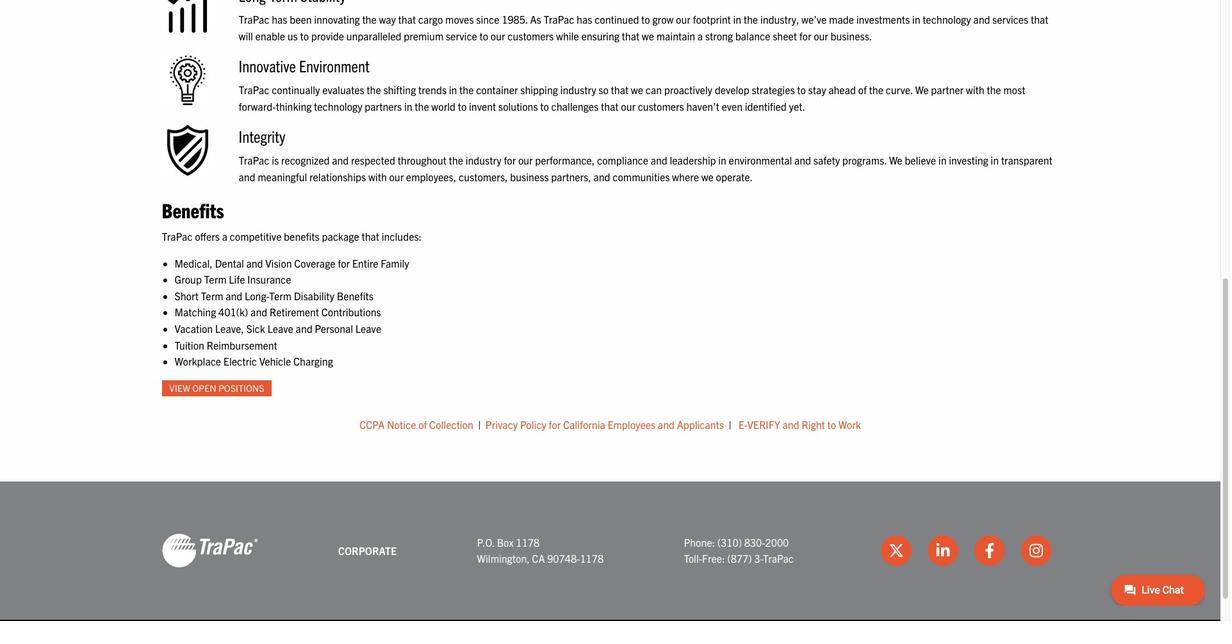 Task type: locate. For each thing, give the bounding box(es) containing it.
trapac up forward-
[[239, 83, 270, 96]]

1 vertical spatial we
[[631, 83, 644, 96]]

the up unparalleled
[[362, 13, 377, 26]]

even
[[722, 100, 743, 113]]

services
[[993, 13, 1029, 26]]

we left can
[[631, 83, 644, 96]]

our
[[676, 13, 691, 26], [491, 29, 505, 42], [814, 29, 829, 42], [621, 100, 636, 113], [518, 154, 533, 167], [389, 170, 404, 183]]

1 horizontal spatial with
[[966, 83, 985, 96]]

our up business
[[518, 154, 533, 167]]

1178 up ca
[[516, 536, 540, 549]]

0 vertical spatial industry
[[561, 83, 597, 96]]

benefits up "contributions"
[[337, 290, 374, 302]]

ccpa
[[360, 418, 385, 431]]

leave down "contributions"
[[356, 322, 382, 335]]

group
[[175, 273, 202, 286]]

trapac inside trapac continually evaluates the shifting trends in the container shipping industry so that we can proactively develop strategies to stay ahead of the curve. we partner with the most forward-thinking technology partners in the world to invent solutions to challenges that our customers haven't even identified yet.
[[239, 83, 270, 96]]

made
[[829, 13, 854, 26]]

1 vertical spatial benefits
[[337, 290, 374, 302]]

we inside trapac continually evaluates the shifting trends in the container shipping industry so that we can proactively develop strategies to stay ahead of the curve. we partner with the most forward-thinking technology partners in the world to invent solutions to challenges that our customers haven't even identified yet.
[[631, 83, 644, 96]]

stay
[[809, 83, 827, 96]]

830-
[[745, 536, 766, 549]]

has up ensuring
[[577, 13, 593, 26]]

way
[[379, 13, 396, 26]]

believe
[[905, 154, 937, 167]]

0 horizontal spatial 1178
[[516, 536, 540, 549]]

for up business
[[504, 154, 516, 167]]

trapac offers a competitive benefits package that includes:
[[162, 230, 422, 243]]

electric
[[224, 355, 257, 368]]

a inside trapac has been innovating the way that cargo moves since 1985. as trapac has continued to grow our footprint in the industry, we've made investments in technology and services that will enable us to provide unparalleled premium service to our customers while ensuring that we maintain a strong balance sheet for our business.
[[698, 29, 703, 42]]

1178 right ca
[[580, 553, 604, 566]]

technology inside trapac has been innovating the way that cargo moves since 1985. as trapac has continued to grow our footprint in the industry, we've made investments in technology and services that will enable us to provide unparalleled premium service to our customers while ensuring that we maintain a strong balance sheet for our business.
[[923, 13, 972, 26]]

e-verify and right to work
[[739, 418, 861, 431]]

1 horizontal spatial industry
[[561, 83, 597, 96]]

1 vertical spatial customers
[[638, 100, 684, 113]]

3-
[[755, 553, 763, 566]]

for down we've
[[800, 29, 812, 42]]

to right us
[[300, 29, 309, 42]]

0 horizontal spatial leave
[[268, 322, 294, 335]]

term down insurance
[[269, 290, 292, 302]]

grow
[[653, 13, 674, 26]]

family
[[381, 257, 409, 270]]

continually
[[272, 83, 320, 96]]

enable
[[255, 29, 285, 42]]

and left services
[[974, 13, 991, 26]]

customers inside trapac has been innovating the way that cargo moves since 1985. as trapac has continued to grow our footprint in the industry, we've made investments in technology and services that will enable us to provide unparalleled premium service to our customers while ensuring that we maintain a strong balance sheet for our business.
[[508, 29, 554, 42]]

has
[[272, 13, 287, 26], [577, 13, 593, 26]]

privacy
[[486, 418, 518, 431]]

p.o.
[[477, 536, 495, 549]]

integrity
[[239, 126, 285, 146]]

industry up customers,
[[466, 154, 502, 167]]

been
[[290, 13, 312, 26]]

0 horizontal spatial |
[[478, 418, 481, 431]]

we've
[[802, 13, 827, 26]]

the
[[362, 13, 377, 26], [744, 13, 758, 26], [367, 83, 381, 96], [460, 83, 474, 96], [870, 83, 884, 96], [987, 83, 1002, 96], [415, 100, 429, 113], [449, 154, 463, 167]]

with inside trapac is recognized and respected throughout the industry for our performance, compliance and leadership in environmental and safety programs. we believe in investing in transparent and meaningful relationships with our employees, customers, business partners, and communities where we operate.
[[369, 170, 387, 183]]

forward-
[[239, 100, 276, 113]]

a left 'strong'
[[698, 29, 703, 42]]

environmental
[[729, 154, 792, 167]]

0 vertical spatial a
[[698, 29, 703, 42]]

the up employees,
[[449, 154, 463, 167]]

technology down evaluates
[[314, 100, 363, 113]]

workplace
[[175, 355, 221, 368]]

and
[[974, 13, 991, 26], [332, 154, 349, 167], [651, 154, 668, 167], [795, 154, 812, 167], [239, 170, 256, 183], [594, 170, 611, 183], [246, 257, 263, 270], [226, 290, 242, 302], [251, 306, 267, 319], [296, 322, 313, 335], [658, 418, 675, 431], [783, 418, 800, 431]]

for inside trapac has been innovating the way that cargo moves since 1985. as trapac has continued to grow our footprint in the industry, we've made investments in technology and services that will enable us to provide unparalleled premium service to our customers while ensuring that we maintain a strong balance sheet for our business.
[[800, 29, 812, 42]]

0 horizontal spatial benefits
[[162, 197, 224, 222]]

service
[[446, 29, 477, 42]]

view open positions
[[169, 383, 264, 394]]

1 horizontal spatial of
[[859, 83, 867, 96]]

0 vertical spatial with
[[966, 83, 985, 96]]

of right notice
[[419, 418, 427, 431]]

customers down can
[[638, 100, 684, 113]]

free:
[[703, 553, 725, 566]]

identified
[[745, 100, 787, 113]]

0 vertical spatial benefits
[[162, 197, 224, 222]]

environment
[[299, 55, 370, 76]]

of
[[859, 83, 867, 96], [419, 418, 427, 431]]

to right world
[[458, 100, 467, 113]]

trapac up will
[[239, 13, 270, 26]]

in up operate.
[[719, 154, 727, 167]]

that up entire on the top of page
[[362, 230, 379, 243]]

in
[[734, 13, 742, 26], [913, 13, 921, 26], [449, 83, 457, 96], [404, 100, 413, 113], [719, 154, 727, 167], [939, 154, 947, 167], [991, 154, 999, 167]]

0 horizontal spatial industry
[[466, 154, 502, 167]]

us
[[288, 29, 298, 42]]

trapac left is
[[239, 154, 270, 167]]

to down since
[[480, 29, 489, 42]]

leave down retirement
[[268, 322, 294, 335]]

and left safety
[[795, 154, 812, 167]]

view open positions link
[[162, 381, 272, 397]]

our right challenges
[[621, 100, 636, 113]]

coverage
[[294, 257, 336, 270]]

1 vertical spatial of
[[419, 418, 427, 431]]

of inside trapac continually evaluates the shifting trends in the container shipping industry so that we can proactively develop strategies to stay ahead of the curve. we partner with the most forward-thinking technology partners in the world to invent solutions to challenges that our customers haven't even identified yet.
[[859, 83, 867, 96]]

footprint
[[693, 13, 731, 26]]

we down the leadership
[[702, 170, 714, 183]]

policy
[[520, 418, 547, 431]]

0 horizontal spatial of
[[419, 418, 427, 431]]

challenges
[[552, 100, 599, 113]]

with right partner
[[966, 83, 985, 96]]

package
[[322, 230, 359, 243]]

0 horizontal spatial customers
[[508, 29, 554, 42]]

and down retirement
[[296, 322, 313, 335]]

long-
[[245, 290, 269, 302]]

1 vertical spatial industry
[[466, 154, 502, 167]]

the up partners
[[367, 83, 381, 96]]

throughout
[[398, 154, 447, 167]]

footer
[[0, 482, 1221, 622]]

customers down as
[[508, 29, 554, 42]]

business.
[[831, 29, 873, 42]]

trapac down "2000"
[[763, 553, 794, 566]]

2 vertical spatial we
[[702, 170, 714, 183]]

collection
[[430, 418, 474, 431]]

trapac has been innovating the way that cargo moves since 1985. as trapac has continued to grow our footprint in the industry, we've made investments in technology and services that will enable us to provide unparalleled premium service to our customers while ensuring that we maintain a strong balance sheet for our business.
[[239, 13, 1049, 42]]

0 vertical spatial of
[[859, 83, 867, 96]]

with inside trapac continually evaluates the shifting trends in the container shipping industry so that we can proactively develop strategies to stay ahead of the curve. we partner with the most forward-thinking technology partners in the world to invent solutions to challenges that our customers haven't even identified yet.
[[966, 83, 985, 96]]

benefits
[[284, 230, 320, 243]]

investments
[[857, 13, 910, 26]]

| left the privacy
[[478, 418, 481, 431]]

that
[[398, 13, 416, 26], [1031, 13, 1049, 26], [622, 29, 640, 42], [611, 83, 629, 96], [601, 100, 619, 113], [362, 230, 379, 243]]

world
[[432, 100, 456, 113]]

1 horizontal spatial technology
[[923, 13, 972, 26]]

the left 'most'
[[987, 83, 1002, 96]]

of right ahead
[[859, 83, 867, 96]]

that down continued on the top
[[622, 29, 640, 42]]

vacation
[[175, 322, 213, 335]]

most
[[1004, 83, 1026, 96]]

0 vertical spatial technology
[[923, 13, 972, 26]]

we inside trapac is recognized and respected throughout the industry for our performance, compliance and leadership in environmental and safety programs. we believe in investing in transparent and meaningful relationships with our employees, customers, business partners, and communities where we operate.
[[702, 170, 714, 183]]

phone:
[[684, 536, 715, 549]]

is
[[272, 154, 279, 167]]

0 horizontal spatial has
[[272, 13, 287, 26]]

the up balance
[[744, 13, 758, 26]]

technology left services
[[923, 13, 972, 26]]

with down respected
[[369, 170, 387, 183]]

strategies
[[752, 83, 795, 96]]

| left the e-
[[729, 418, 732, 431]]

1 horizontal spatial leave
[[356, 322, 382, 335]]

0 vertical spatial we
[[642, 29, 654, 42]]

for left entire on the top of page
[[338, 257, 350, 270]]

where
[[672, 170, 699, 183]]

our down since
[[491, 29, 505, 42]]

unparalleled
[[347, 29, 402, 42]]

since
[[476, 13, 500, 26]]

1 horizontal spatial a
[[698, 29, 703, 42]]

vehicle
[[259, 355, 291, 368]]

1 vertical spatial with
[[369, 170, 387, 183]]

performance,
[[535, 154, 595, 167]]

a right offers
[[222, 230, 228, 243]]

privacy policy for california employees and applicants link
[[486, 418, 724, 431]]

trapac inside trapac is recognized and respected throughout the industry for our performance, compliance and leadership in environmental and safety programs. we believe in investing in transparent and meaningful relationships with our employees, customers, business partners, and communities where we operate.
[[239, 154, 270, 167]]

to left 'grow'
[[642, 13, 650, 26]]

industry,
[[761, 13, 800, 26]]

2 has from the left
[[577, 13, 593, 26]]

that right way
[[398, 13, 416, 26]]

1985.
[[502, 13, 528, 26]]

1 vertical spatial a
[[222, 230, 228, 243]]

1 vertical spatial 1178
[[580, 553, 604, 566]]

investing
[[949, 154, 989, 167]]

trapac left offers
[[162, 230, 193, 243]]

technology inside trapac continually evaluates the shifting trends in the container shipping industry so that we can proactively develop strategies to stay ahead of the curve. we partner with the most forward-thinking technology partners in the world to invent solutions to challenges that our customers haven't even identified yet.
[[314, 100, 363, 113]]

matching
[[175, 306, 216, 319]]

has up enable
[[272, 13, 287, 26]]

strong
[[706, 29, 733, 42]]

we down 'grow'
[[642, 29, 654, 42]]

our inside trapac continually evaluates the shifting trends in the container shipping industry so that we can proactively develop strategies to stay ahead of the curve. we partner with the most forward-thinking technology partners in the world to invent solutions to challenges that our customers haven't even identified yet.
[[621, 100, 636, 113]]

to down shipping
[[541, 100, 549, 113]]

industry up challenges
[[561, 83, 597, 96]]

we
[[642, 29, 654, 42], [631, 83, 644, 96], [702, 170, 714, 183]]

and down long-
[[251, 306, 267, 319]]

0 vertical spatial customers
[[508, 29, 554, 42]]

will
[[239, 29, 253, 42]]

and up insurance
[[246, 257, 263, 270]]

dental
[[215, 257, 244, 270]]

(877)
[[728, 553, 752, 566]]

benefits up offers
[[162, 197, 224, 222]]

customers
[[508, 29, 554, 42], [638, 100, 684, 113]]

1 has from the left
[[272, 13, 287, 26]]

1 horizontal spatial |
[[729, 418, 732, 431]]

ensuring
[[582, 29, 620, 42]]

1 horizontal spatial customers
[[638, 100, 684, 113]]

trapac inside phone: (310) 830-2000 toll-free: (877) 3-trapac
[[763, 553, 794, 566]]

1 horizontal spatial has
[[577, 13, 593, 26]]

1 horizontal spatial benefits
[[337, 290, 374, 302]]

0 horizontal spatial technology
[[314, 100, 363, 113]]

employees,
[[406, 170, 457, 183]]

for inside trapac is recognized and respected throughout the industry for our performance, compliance and leadership in environmental and safety programs. we believe in investing in transparent and meaningful relationships with our employees, customers, business partners, and communities where we operate.
[[504, 154, 516, 167]]

our down respected
[[389, 170, 404, 183]]

0 horizontal spatial with
[[369, 170, 387, 183]]

1 vertical spatial technology
[[314, 100, 363, 113]]



Task type: vqa. For each thing, say whether or not it's contained in the screenshot.
TraPac offers a competitive benefits package that includes:
yes



Task type: describe. For each thing, give the bounding box(es) containing it.
e-verify and right to work link
[[739, 418, 861, 431]]

and up the relationships
[[332, 154, 349, 167]]

competitive
[[230, 230, 282, 243]]

we inside trapac has been innovating the way that cargo moves since 1985. as trapac has continued to grow our footprint in the industry, we've made investments in technology and services that will enable us to provide unparalleled premium service to our customers while ensuring that we maintain a strong balance sheet for our business.
[[642, 29, 654, 42]]

includes:
[[382, 230, 422, 243]]

charging
[[294, 355, 333, 368]]

that down so
[[601, 100, 619, 113]]

innovating
[[314, 13, 360, 26]]

term left life
[[204, 273, 227, 286]]

while
[[556, 29, 579, 42]]

medical, dental and vision coverage for entire family group term life insurance short term and long-term disability benefits matching 401(k) and retirement contributions vacation leave, sick leave and personal leave tuition reimbursement workplace electric vehicle charging
[[175, 257, 409, 368]]

and left applicants
[[658, 418, 675, 431]]

trapac for evaluates
[[239, 83, 270, 96]]

0 vertical spatial 1178
[[516, 536, 540, 549]]

tuition
[[175, 339, 204, 352]]

develop
[[715, 83, 750, 96]]

transparent
[[1002, 154, 1053, 167]]

operate.
[[716, 170, 753, 183]]

relationships
[[310, 170, 366, 183]]

in up world
[[449, 83, 457, 96]]

and down compliance
[[594, 170, 611, 183]]

open
[[193, 383, 216, 394]]

proactively
[[665, 83, 713, 96]]

corporate
[[338, 545, 397, 557]]

the up invent
[[460, 83, 474, 96]]

box
[[497, 536, 514, 549]]

in down shifting
[[404, 100, 413, 113]]

the down trends
[[415, 100, 429, 113]]

to left stay
[[798, 83, 806, 96]]

ca
[[532, 553, 545, 566]]

invent
[[469, 100, 496, 113]]

trapac for a
[[162, 230, 193, 243]]

trapac up the while
[[544, 13, 575, 26]]

trapac is recognized and respected throughout the industry for our performance, compliance and leadership in environmental and safety programs. we believe in investing in transparent and meaningful relationships with our employees, customers, business partners, and communities where we operate.
[[239, 154, 1053, 183]]

premium
[[404, 29, 444, 42]]

2000
[[766, 536, 789, 549]]

provide
[[311, 29, 344, 42]]

to left 'work'
[[828, 418, 837, 431]]

in right the investments
[[913, 13, 921, 26]]

and left meaningful
[[239, 170, 256, 183]]

p.o. box 1178 wilmington, ca 90748-1178
[[477, 536, 604, 566]]

trapac for recognized
[[239, 154, 270, 167]]

safety
[[814, 154, 840, 167]]

benefits inside medical, dental and vision coverage for entire family group term life insurance short term and long-term disability benefits matching 401(k) and retirement contributions vacation leave, sick leave and personal leave tuition reimbursement workplace electric vehicle charging
[[337, 290, 374, 302]]

and up communities
[[651, 154, 668, 167]]

partners
[[365, 100, 402, 113]]

cargo
[[418, 13, 443, 26]]

business
[[510, 170, 549, 183]]

industry inside trapac continually evaluates the shifting trends in the container shipping industry so that we can proactively develop strategies to stay ahead of the curve. we partner with the most forward-thinking technology partners in the world to invent solutions to challenges that our customers haven't even identified yet.
[[561, 83, 597, 96]]

employees
[[608, 418, 656, 431]]

our down we've
[[814, 29, 829, 42]]

ahead
[[829, 83, 856, 96]]

401(k)
[[219, 306, 248, 319]]

thinking
[[276, 100, 312, 113]]

the inside trapac is recognized and respected throughout the industry for our performance, compliance and leadership in environmental and safety programs. we believe in investing in transparent and meaningful relationships with our employees, customers, business partners, and communities where we operate.
[[449, 154, 463, 167]]

sheet
[[773, 29, 797, 42]]

0 horizontal spatial a
[[222, 230, 228, 243]]

sick
[[246, 322, 265, 335]]

1 horizontal spatial 1178
[[580, 553, 604, 566]]

vision
[[266, 257, 292, 270]]

and inside trapac has been innovating the way that cargo moves since 1985. as trapac has continued to grow our footprint in the industry, we've made investments in technology and services that will enable us to provide unparalleled premium service to our customers while ensuring that we maintain a strong balance sheet for our business.
[[974, 13, 991, 26]]

in up balance
[[734, 13, 742, 26]]

in right the believe
[[939, 154, 947, 167]]

benefits main content
[[149, 0, 1072, 444]]

shipping
[[521, 83, 558, 96]]

moves
[[446, 13, 474, 26]]

2 leave from the left
[[356, 322, 382, 335]]

right
[[802, 418, 825, 431]]

our up maintain
[[676, 13, 691, 26]]

for inside medical, dental and vision coverage for entire family group term life insurance short term and long-term disability benefits matching 401(k) and retirement contributions vacation leave, sick leave and personal leave tuition reimbursement workplace electric vehicle charging
[[338, 257, 350, 270]]

reimbursement
[[207, 339, 277, 352]]

customers,
[[459, 170, 508, 183]]

2 | from the left
[[729, 418, 732, 431]]

solutions
[[499, 100, 538, 113]]

respected
[[351, 154, 395, 167]]

evaluates
[[323, 83, 365, 96]]

for right 'policy'
[[549, 418, 561, 431]]

notice
[[387, 418, 416, 431]]

corporate image
[[162, 534, 258, 569]]

1 | from the left
[[478, 418, 481, 431]]

innovative environment
[[239, 55, 370, 76]]

so
[[599, 83, 609, 96]]

and up 401(k)
[[226, 290, 242, 302]]

trends
[[419, 83, 447, 96]]

meaningful
[[258, 170, 307, 183]]

california
[[563, 418, 606, 431]]

view
[[169, 383, 190, 394]]

that right services
[[1031, 13, 1049, 26]]

shifting
[[384, 83, 416, 96]]

that right so
[[611, 83, 629, 96]]

toll-
[[684, 553, 703, 566]]

contributions
[[322, 306, 381, 319]]

term up 'matching'
[[201, 290, 223, 302]]

trapac for been
[[239, 13, 270, 26]]

90748-
[[547, 553, 580, 566]]

life
[[229, 273, 245, 286]]

partner
[[932, 83, 964, 96]]

offers
[[195, 230, 220, 243]]

(310)
[[718, 536, 742, 549]]

1 leave from the left
[[268, 322, 294, 335]]

maintain
[[657, 29, 696, 42]]

in right investing
[[991, 154, 999, 167]]

customers inside trapac continually evaluates the shifting trends in the container shipping industry so that we can proactively develop strategies to stay ahead of the curve. we partner with the most forward-thinking technology partners in the world to invent solutions to challenges that our customers haven't even identified yet.
[[638, 100, 684, 113]]

industry inside trapac is recognized and respected throughout the industry for our performance, compliance and leadership in environmental and safety programs. we believe in investing in transparent and meaningful relationships with our employees, customers, business partners, and communities where we operate.
[[466, 154, 502, 167]]

disability
[[294, 290, 335, 302]]

compliance
[[597, 154, 649, 167]]

the left curve. we
[[870, 83, 884, 96]]

yet.
[[789, 100, 806, 113]]

footer containing p.o. box 1178
[[0, 482, 1221, 622]]

phone: (310) 830-2000 toll-free: (877) 3-trapac
[[684, 536, 794, 566]]

balance
[[736, 29, 771, 42]]

as
[[530, 13, 542, 26]]

and left right
[[783, 418, 800, 431]]



